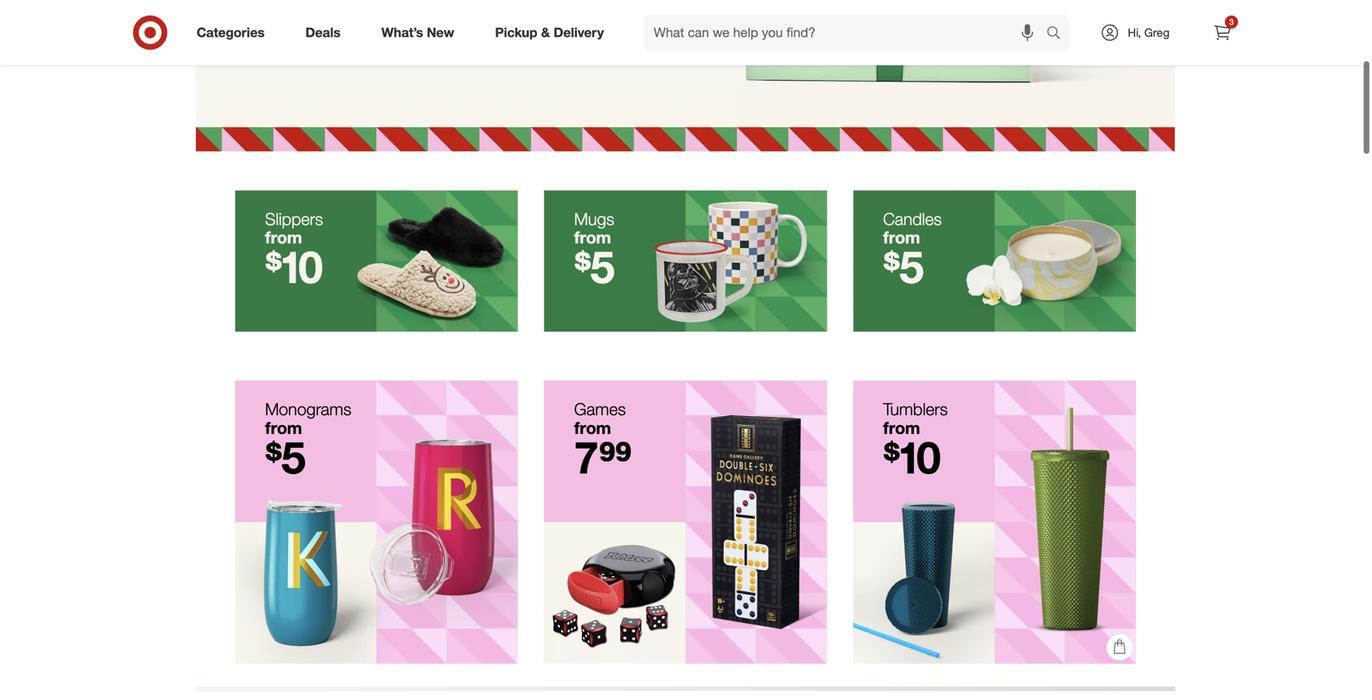 Task type: locate. For each thing, give the bounding box(es) containing it.
$10 down slippers
[[265, 238, 323, 292]]

categories
[[197, 25, 265, 40]]

from for candles from $5
[[884, 226, 921, 246]]

0 horizontal spatial $5
[[265, 429, 306, 483]]

delivery
[[554, 25, 604, 40]]

$10 inside tumblers from $10
[[884, 429, 942, 483]]

from inside mugs from $5
[[574, 226, 612, 246]]

what's
[[382, 25, 423, 40]]

$10 for tumblers from $10
[[884, 429, 942, 483]]

What can we help you find? suggestions appear below search field
[[644, 15, 1051, 51]]

from
[[265, 226, 302, 246], [574, 226, 612, 246], [884, 226, 921, 246], [265, 416, 302, 437], [574, 416, 612, 437], [884, 416, 921, 437]]

from inside candles from $5
[[884, 226, 921, 246]]

$5 down mugs
[[574, 238, 615, 292]]

$10
[[265, 238, 323, 292], [884, 429, 942, 483]]

7
[[574, 429, 599, 483]]

search
[[1040, 26, 1079, 42]]

hi,
[[1129, 25, 1142, 40]]

$5 for monograms from $5
[[265, 429, 306, 483]]

from for tumblers from $10
[[884, 416, 921, 437]]

from inside the "slippers from $10"
[[265, 226, 302, 246]]

&
[[541, 25, 550, 40]]

greg
[[1145, 25, 1170, 40]]

$5 inside candles from $5
[[884, 238, 925, 292]]

1 horizontal spatial $5
[[574, 238, 615, 292]]

monograms from $5
[[265, 398, 352, 483]]

1 horizontal spatial $10
[[884, 429, 942, 483]]

hi, greg
[[1129, 25, 1170, 40]]

mugs from $5
[[574, 207, 615, 292]]

deals
[[306, 25, 341, 40]]

2 horizontal spatial $5
[[884, 238, 925, 292]]

0 vertical spatial $10
[[265, 238, 323, 292]]

categories link
[[183, 15, 285, 51]]

slippers from $10
[[265, 207, 323, 292]]

mugs
[[574, 207, 615, 228]]

candles from $5
[[884, 207, 942, 292]]

$5 inside monograms from $5
[[265, 429, 306, 483]]

pickup & delivery link
[[482, 15, 625, 51]]

from inside tumblers from $10
[[884, 416, 921, 437]]

$10 down tumblers
[[884, 429, 942, 483]]

what's new
[[382, 25, 455, 40]]

pickup
[[495, 25, 538, 40]]

without breaking your budget.
[[245, 8, 490, 31]]

from inside games from 7 99
[[574, 416, 612, 437]]

$10 inside the "slippers from $10"
[[265, 238, 323, 292]]

1 vertical spatial $10
[[884, 429, 942, 483]]

from inside monograms from $5
[[265, 416, 302, 437]]

$5 down candles
[[884, 238, 925, 292]]

tumblers from $10
[[884, 398, 948, 483]]

$5 down monograms
[[265, 429, 306, 483]]

$5
[[574, 238, 615, 292], [884, 238, 925, 292], [265, 429, 306, 483]]

pickup & delivery
[[495, 25, 604, 40]]

0 horizontal spatial $10
[[265, 238, 323, 292]]

99
[[599, 429, 633, 483]]



Task type: vqa. For each thing, say whether or not it's contained in the screenshot.
Categories link
yes



Task type: describe. For each thing, give the bounding box(es) containing it.
deals link
[[292, 15, 361, 51]]

$5 for mugs from $5
[[574, 238, 615, 292]]

$10 for slippers from $10
[[265, 238, 323, 292]]

3 link
[[1205, 15, 1241, 51]]

what's new link
[[368, 15, 475, 51]]

from for mugs from $5
[[574, 226, 612, 246]]

$5 for candles from $5
[[884, 238, 925, 292]]

games from 7 99
[[574, 398, 633, 483]]

from for monograms from $5
[[265, 416, 302, 437]]

candles
[[884, 207, 942, 228]]

games
[[574, 398, 626, 418]]

tumblers
[[884, 398, 948, 418]]

3
[[1230, 17, 1235, 27]]

slippers
[[265, 207, 323, 228]]

without
[[245, 8, 305, 31]]

from for slippers from $10
[[265, 226, 302, 246]]

new
[[427, 25, 455, 40]]

breaking
[[311, 8, 381, 31]]

search button
[[1040, 15, 1079, 54]]

monograms
[[265, 398, 352, 418]]

budget.
[[427, 8, 490, 31]]

your
[[386, 8, 422, 31]]

from for games from 7 99
[[574, 416, 612, 437]]



